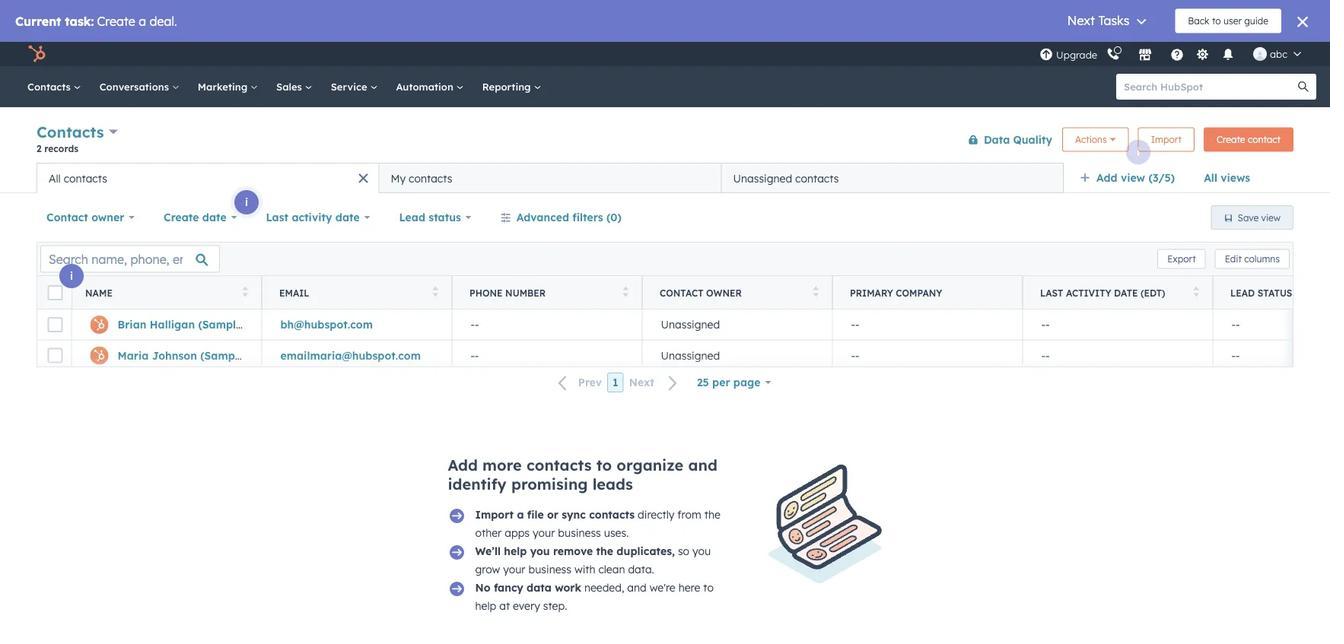 Task type: vqa. For each thing, say whether or not it's contained in the screenshot.
sure
no



Task type: locate. For each thing, give the bounding box(es) containing it.
1 horizontal spatial import
[[1152, 134, 1182, 145]]

Search name, phone, email addresses, or company search field
[[40, 246, 220, 273]]

page
[[734, 376, 761, 389]]

marketplaces image
[[1139, 49, 1153, 62]]

0 vertical spatial contact owner
[[46, 211, 124, 224]]

settings link
[[1194, 46, 1213, 62]]

2 horizontal spatial i
[[1137, 145, 1141, 159]]

create left contact at the top
[[1217, 134, 1246, 145]]

add inside popup button
[[1097, 171, 1118, 185]]

prev
[[578, 376, 602, 390]]

add
[[1097, 171, 1118, 185], [448, 456, 478, 475]]

create date button
[[154, 203, 247, 233]]

0 horizontal spatial last
[[266, 211, 289, 224]]

brian halligan (sample contact) link
[[118, 318, 291, 332]]

help button
[[1165, 42, 1191, 66]]

0 horizontal spatial contact
[[46, 211, 88, 224]]

and up the from
[[689, 456, 718, 475]]

1 vertical spatial last
[[1041, 287, 1064, 299]]

add down the actions popup button
[[1097, 171, 1118, 185]]

create contact button
[[1204, 128, 1294, 152]]

1 horizontal spatial last
[[1041, 287, 1064, 299]]

owner inside popup button
[[91, 211, 124, 224]]

unassigned button up 25 per page
[[643, 340, 833, 371]]

to inside "needed, and we're here to help at every step."
[[704, 582, 714, 595]]

1 vertical spatial import
[[475, 509, 514, 522]]

add view (3/5)
[[1097, 171, 1176, 185]]

contacts button
[[37, 121, 118, 143]]

brian halligan (sample contact)
[[118, 318, 291, 332]]

1 press to sort. element from the left
[[242, 287, 248, 300]]

a
[[517, 509, 524, 522]]

bh@hubspot.com
[[281, 318, 373, 332]]

0 horizontal spatial you
[[530, 545, 550, 558]]

gary orlando image
[[1254, 47, 1268, 61]]

all contacts
[[49, 172, 107, 185]]

all views
[[1205, 171, 1251, 185]]

1 horizontal spatial add
[[1097, 171, 1118, 185]]

sales link
[[267, 66, 322, 107]]

0 vertical spatial the
[[705, 509, 721, 522]]

help inside "needed, and we're here to help at every step."
[[475, 600, 497, 613]]

1 horizontal spatial to
[[704, 582, 714, 595]]

import up (3/5)
[[1152, 134, 1182, 145]]

last for last activity date (edt)
[[1041, 287, 1064, 299]]

we'll
[[475, 545, 501, 558]]

3 press to sort. element from the left
[[623, 287, 629, 300]]

the right the from
[[705, 509, 721, 522]]

contact inside popup button
[[46, 211, 88, 224]]

1 vertical spatial contact
[[660, 287, 704, 299]]

all down 2 records in the left top of the page
[[49, 172, 61, 185]]

add inside add more contacts to organize and identify promising leads
[[448, 456, 478, 475]]

0 vertical spatial (sample
[[198, 318, 242, 332]]

name
[[85, 287, 113, 299]]

contacts inside button
[[64, 172, 107, 185]]

2 date from the left
[[336, 211, 360, 224]]

0 horizontal spatial owner
[[91, 211, 124, 224]]

(sample for halligan
[[198, 318, 242, 332]]

view right save
[[1262, 212, 1281, 223]]

actions button
[[1063, 128, 1130, 152]]

0 vertical spatial create
[[1217, 134, 1246, 145]]

1 all from the left
[[1205, 171, 1218, 185]]

pagination navigation
[[550, 373, 687, 393]]

marketing
[[198, 80, 251, 93]]

and down data.
[[628, 582, 647, 595]]

lead inside popup button
[[399, 211, 426, 224]]

notifications image
[[1222, 49, 1236, 62]]

2 you from the left
[[693, 545, 711, 558]]

search button
[[1291, 74, 1317, 100]]

press to sort. image for last activity date (edt)
[[1194, 287, 1200, 297]]

1 vertical spatial i button
[[235, 190, 259, 215]]

0 horizontal spatial add
[[448, 456, 478, 475]]

i
[[1137, 145, 1141, 159], [245, 196, 248, 209], [70, 270, 73, 283]]

help image
[[1171, 49, 1185, 62]]

prev button
[[550, 373, 608, 393]]

your down file
[[533, 527, 555, 540]]

to inside add more contacts to organize and identify promising leads
[[597, 456, 612, 475]]

3 press to sort. image from the left
[[623, 287, 629, 297]]

1 vertical spatial (sample
[[200, 349, 244, 362]]

contacts inside add more contacts to organize and identify promising leads
[[527, 456, 592, 475]]

reporting link
[[473, 66, 551, 107]]

1 horizontal spatial i button
[[235, 190, 259, 215]]

abc
[[1271, 48, 1288, 60]]

lead for lead status
[[399, 211, 426, 224]]

1 you from the left
[[530, 545, 550, 558]]

0 horizontal spatial i
[[70, 270, 73, 283]]

maria
[[118, 349, 149, 362]]

menu
[[1039, 42, 1313, 66]]

every
[[513, 600, 540, 613]]

all left views
[[1205, 171, 1218, 185]]

i up add view (3/5)
[[1137, 145, 1141, 159]]

1 horizontal spatial lead
[[1231, 287, 1256, 299]]

press to sort. element for last activity date (edt)
[[1194, 287, 1200, 300]]

your up fancy
[[503, 563, 526, 577]]

1 button
[[608, 373, 624, 393]]

i down contact owner popup button
[[70, 270, 73, 283]]

0 vertical spatial contact)
[[246, 318, 291, 332]]

lead left the status
[[1231, 287, 1256, 299]]

my contacts
[[391, 172, 453, 185]]

you left remove
[[530, 545, 550, 558]]

press to sort. image
[[242, 287, 248, 297], [433, 287, 439, 297], [623, 287, 629, 297], [1194, 287, 1200, 297]]

and inside add more contacts to organize and identify promising leads
[[689, 456, 718, 475]]

1 vertical spatial to
[[704, 582, 714, 595]]

marketplaces button
[[1130, 42, 1162, 66]]

view left (3/5)
[[1121, 171, 1146, 185]]

calling icon image
[[1107, 48, 1121, 61]]

add left more
[[448, 456, 478, 475]]

date down all contacts button in the left of the page
[[202, 211, 227, 224]]

1 horizontal spatial i
[[245, 196, 248, 209]]

1 vertical spatial create
[[164, 211, 199, 224]]

import up other
[[475, 509, 514, 522]]

help down no
[[475, 600, 497, 613]]

the
[[705, 509, 721, 522], [597, 545, 614, 558]]

contacts up records
[[37, 123, 104, 142]]

create date
[[164, 211, 227, 224]]

help down apps
[[504, 545, 527, 558]]

1 horizontal spatial help
[[504, 545, 527, 558]]

add view (3/5) button
[[1070, 163, 1195, 193]]

apps
[[505, 527, 530, 540]]

to right here
[[704, 582, 714, 595]]

0 horizontal spatial help
[[475, 600, 497, 613]]

(sample down brian halligan (sample contact)
[[200, 349, 244, 362]]

more
[[483, 456, 522, 475]]

company
[[896, 287, 943, 299]]

contacts
[[27, 80, 74, 93], [37, 123, 104, 142]]

press to sort. image for phone number
[[623, 287, 629, 297]]

view
[[1121, 171, 1146, 185], [1262, 212, 1281, 223]]

i down all contacts button in the left of the page
[[245, 196, 248, 209]]

create inside popup button
[[164, 211, 199, 224]]

contact
[[46, 211, 88, 224], [660, 287, 704, 299]]

contact) for bh@hubspot.com
[[246, 318, 291, 332]]

0 horizontal spatial create
[[164, 211, 199, 224]]

1 vertical spatial help
[[475, 600, 497, 613]]

0 vertical spatial import
[[1152, 134, 1182, 145]]

last activity date
[[266, 211, 360, 224]]

1 vertical spatial view
[[1262, 212, 1281, 223]]

1 vertical spatial lead
[[1231, 287, 1256, 299]]

data.
[[628, 563, 655, 577]]

data quality button
[[958, 124, 1054, 155]]

0 vertical spatial to
[[597, 456, 612, 475]]

1 vertical spatial add
[[448, 456, 478, 475]]

directly
[[638, 509, 675, 522]]

2 horizontal spatial i button
[[1127, 140, 1151, 164]]

service
[[331, 80, 370, 93]]

1 horizontal spatial you
[[693, 545, 711, 558]]

unassigned button up 25 per page popup button
[[643, 310, 833, 340]]

contact) down bh@hubspot.com
[[248, 349, 293, 362]]

maria johnson (sample contact) link
[[118, 349, 293, 362]]

1 unassigned button from the top
[[643, 310, 833, 340]]

contacts for my contacts
[[409, 172, 453, 185]]

2 vertical spatial unassigned
[[661, 349, 720, 362]]

you inside so you grow your business with clean data.
[[693, 545, 711, 558]]

1 horizontal spatial contact owner
[[660, 287, 742, 299]]

date
[[202, 211, 227, 224], [336, 211, 360, 224]]

1 vertical spatial contact)
[[248, 349, 293, 362]]

1 horizontal spatial the
[[705, 509, 721, 522]]

contacts banner
[[37, 120, 1294, 163]]

my contacts button
[[379, 163, 722, 193]]

calling icon button
[[1101, 44, 1127, 64]]

business up 'we'll help you remove the duplicates,'
[[558, 527, 601, 540]]

create down all contacts button in the left of the page
[[164, 211, 199, 224]]

help
[[504, 545, 527, 558], [475, 600, 497, 613]]

views
[[1221, 171, 1251, 185]]

search image
[[1299, 81, 1310, 92]]

0 horizontal spatial import
[[475, 509, 514, 522]]

4 press to sort. element from the left
[[814, 287, 819, 300]]

1 vertical spatial and
[[628, 582, 647, 595]]

i button up add view (3/5)
[[1127, 140, 1151, 164]]

primary
[[850, 287, 894, 299]]

lead left status at the left top of page
[[399, 211, 426, 224]]

0 horizontal spatial view
[[1121, 171, 1146, 185]]

to left organize
[[597, 456, 612, 475]]

0 horizontal spatial to
[[597, 456, 612, 475]]

2 unassigned button from the top
[[643, 340, 833, 371]]

0 vertical spatial lead
[[399, 211, 426, 224]]

import
[[1152, 134, 1182, 145], [475, 509, 514, 522]]

(sample up maria johnson (sample contact)
[[198, 318, 242, 332]]

edit columns
[[1226, 254, 1281, 265]]

columns
[[1245, 254, 1281, 265]]

edit
[[1226, 254, 1242, 265]]

sync
[[562, 509, 586, 522]]

all for all views
[[1205, 171, 1218, 185]]

4 press to sort. image from the left
[[1194, 287, 1200, 297]]

last inside popup button
[[266, 211, 289, 224]]

0 vertical spatial view
[[1121, 171, 1146, 185]]

you right so
[[693, 545, 711, 558]]

0 vertical spatial owner
[[91, 211, 124, 224]]

view inside popup button
[[1121, 171, 1146, 185]]

needed, and we're here to help at every step.
[[475, 582, 714, 613]]

view inside button
[[1262, 212, 1281, 223]]

1 vertical spatial unassigned
[[661, 318, 720, 332]]

settings image
[[1197, 48, 1210, 62]]

create for create date
[[164, 211, 199, 224]]

upgrade image
[[1040, 48, 1054, 62]]

contacts for unassigned contacts
[[796, 172, 839, 185]]

press to sort. element
[[242, 287, 248, 300], [433, 287, 439, 300], [623, 287, 629, 300], [814, 287, 819, 300], [1194, 287, 1200, 300]]

i button left the "name"
[[59, 264, 84, 289]]

0 horizontal spatial your
[[503, 563, 526, 577]]

import button
[[1139, 128, 1195, 152]]

2 press to sort. image from the left
[[433, 287, 439, 297]]

create for create contact
[[1217, 134, 1246, 145]]

contacts
[[64, 172, 107, 185], [409, 172, 453, 185], [796, 172, 839, 185], [527, 456, 592, 475], [589, 509, 635, 522]]

remove
[[554, 545, 593, 558]]

2 all from the left
[[49, 172, 61, 185]]

unassigned button
[[643, 310, 833, 340], [643, 340, 833, 371]]

--
[[471, 318, 479, 332], [852, 318, 860, 332], [1042, 318, 1050, 332], [1232, 318, 1241, 332], [471, 349, 479, 362], [852, 349, 860, 362], [1042, 349, 1050, 362], [1232, 349, 1241, 362]]

all contacts button
[[37, 163, 379, 193]]

1 vertical spatial business
[[529, 563, 572, 577]]

1 horizontal spatial owner
[[707, 287, 742, 299]]

1 vertical spatial owner
[[707, 287, 742, 299]]

your inside directly from the other apps your business uses.
[[533, 527, 555, 540]]

primary company
[[850, 287, 943, 299]]

at
[[500, 600, 510, 613]]

the up clean
[[597, 545, 614, 558]]

1 horizontal spatial and
[[689, 456, 718, 475]]

0 vertical spatial unassigned
[[734, 172, 793, 185]]

directly from the other apps your business uses.
[[475, 509, 721, 540]]

0 horizontal spatial date
[[202, 211, 227, 224]]

1 vertical spatial the
[[597, 545, 614, 558]]

1 vertical spatial your
[[503, 563, 526, 577]]

1 horizontal spatial view
[[1262, 212, 1281, 223]]

0 vertical spatial add
[[1097, 171, 1118, 185]]

add for add view (3/5)
[[1097, 171, 1118, 185]]

date right activity
[[336, 211, 360, 224]]

import inside button
[[1152, 134, 1182, 145]]

contacts down hubspot link
[[27, 80, 74, 93]]

contact)
[[246, 318, 291, 332], [248, 349, 293, 362]]

0 vertical spatial your
[[533, 527, 555, 540]]

1 horizontal spatial date
[[336, 211, 360, 224]]

1 horizontal spatial your
[[533, 527, 555, 540]]

i button right the create date
[[235, 190, 259, 215]]

0 horizontal spatial all
[[49, 172, 61, 185]]

1
[[613, 376, 619, 389]]

5 press to sort. element from the left
[[1194, 287, 1200, 300]]

0 horizontal spatial contact owner
[[46, 211, 124, 224]]

1 vertical spatial contacts
[[37, 123, 104, 142]]

0 horizontal spatial lead
[[399, 211, 426, 224]]

0 vertical spatial last
[[266, 211, 289, 224]]

last activity date button
[[256, 203, 380, 233]]

0 horizontal spatial and
[[628, 582, 647, 595]]

and
[[689, 456, 718, 475], [628, 582, 647, 595]]

0 vertical spatial business
[[558, 527, 601, 540]]

contact) down email
[[246, 318, 291, 332]]

create inside button
[[1217, 134, 1246, 145]]

2 press to sort. element from the left
[[433, 287, 439, 300]]

1 horizontal spatial create
[[1217, 134, 1246, 145]]

1 horizontal spatial all
[[1205, 171, 1218, 185]]

all inside button
[[49, 172, 61, 185]]

business up data
[[529, 563, 572, 577]]

filters
[[573, 211, 604, 224]]

0 vertical spatial contact
[[46, 211, 88, 224]]

number
[[506, 287, 546, 299]]

0 vertical spatial and
[[689, 456, 718, 475]]

0 horizontal spatial i button
[[59, 264, 84, 289]]

here
[[679, 582, 701, 595]]

lead status button
[[389, 203, 482, 233]]



Task type: describe. For each thing, give the bounding box(es) containing it.
contacts for all contacts
[[64, 172, 107, 185]]

reporting
[[483, 80, 534, 93]]

25 per page
[[697, 376, 761, 389]]

bh@hubspot.com link
[[281, 318, 373, 332]]

press to sort. element for email
[[433, 287, 439, 300]]

emailmaria@hubspot.com button
[[262, 340, 452, 371]]

so
[[678, 545, 690, 558]]

activity
[[292, 211, 332, 224]]

business inside so you grow your business with clean data.
[[529, 563, 572, 577]]

25 per page button
[[687, 368, 781, 398]]

0 vertical spatial i button
[[1127, 140, 1151, 164]]

leads
[[593, 475, 633, 494]]

press to sort. image
[[814, 287, 819, 297]]

automation link
[[387, 66, 473, 107]]

marketing link
[[189, 66, 267, 107]]

add more contacts to organize and identify promising leads
[[448, 456, 718, 494]]

import for import
[[1152, 134, 1182, 145]]

2
[[37, 143, 42, 154]]

export button
[[1158, 249, 1207, 269]]

data quality
[[984, 133, 1053, 146]]

view for save
[[1262, 212, 1281, 223]]

2 vertical spatial i button
[[59, 264, 84, 289]]

conversations
[[100, 80, 172, 93]]

date
[[1115, 287, 1139, 299]]

data
[[527, 582, 552, 595]]

add for add more contacts to organize and identify promising leads
[[448, 456, 478, 475]]

brian
[[118, 318, 147, 332]]

service link
[[322, 66, 387, 107]]

press to sort. element for contact owner
[[814, 287, 819, 300]]

step.
[[543, 600, 567, 613]]

file
[[527, 509, 544, 522]]

1 date from the left
[[202, 211, 227, 224]]

(3/5)
[[1149, 171, 1176, 185]]

last for last activity date
[[266, 211, 289, 224]]

(sample for johnson
[[200, 349, 244, 362]]

save view button
[[1212, 206, 1294, 230]]

press to sort. element for phone number
[[623, 287, 629, 300]]

contact owner inside contact owner popup button
[[46, 211, 124, 224]]

or
[[547, 509, 559, 522]]

1 press to sort. image from the left
[[242, 287, 248, 297]]

fancy
[[494, 582, 524, 595]]

conversations link
[[90, 66, 189, 107]]

advanced
[[517, 211, 570, 224]]

your inside so you grow your business with clean data.
[[503, 563, 526, 577]]

contacts link
[[18, 66, 90, 107]]

automation
[[396, 80, 457, 93]]

1 vertical spatial i
[[245, 196, 248, 209]]

hubspot image
[[27, 45, 46, 63]]

(0)
[[607, 211, 622, 224]]

we'll help you remove the duplicates,
[[475, 545, 675, 558]]

data
[[984, 133, 1011, 146]]

status
[[429, 211, 461, 224]]

and inside "needed, and we're here to help at every step."
[[628, 582, 647, 595]]

email
[[279, 287, 310, 299]]

grow
[[475, 563, 500, 577]]

1 vertical spatial contact owner
[[660, 287, 742, 299]]

save view
[[1238, 212, 1281, 223]]

with
[[575, 563, 596, 577]]

contact) for emailmaria@hubspot.com
[[248, 349, 293, 362]]

abc button
[[1245, 42, 1311, 66]]

lead for lead status
[[1231, 287, 1256, 299]]

lead status
[[1231, 287, 1293, 299]]

press to sort. image for email
[[433, 287, 439, 297]]

phone number
[[470, 287, 546, 299]]

emailmaria@hubspot.com link
[[281, 349, 421, 362]]

(edt)
[[1141, 287, 1166, 299]]

organize
[[617, 456, 684, 475]]

25
[[697, 376, 709, 389]]

work
[[555, 582, 582, 595]]

all for all contacts
[[49, 172, 61, 185]]

duplicates,
[[617, 545, 675, 558]]

menu containing abc
[[1039, 42, 1313, 66]]

edit columns button
[[1216, 249, 1291, 269]]

0 vertical spatial contacts
[[27, 80, 74, 93]]

sales
[[276, 80, 305, 93]]

next
[[629, 376, 655, 390]]

other
[[475, 527, 502, 540]]

import a file or sync contacts
[[475, 509, 635, 522]]

unassigned button for emailmaria@hubspot.com
[[643, 340, 833, 371]]

bh@hubspot.com button
[[262, 310, 452, 340]]

per
[[713, 376, 731, 389]]

halligan
[[150, 318, 195, 332]]

so you grow your business with clean data.
[[475, 545, 711, 577]]

0 vertical spatial i
[[1137, 145, 1141, 159]]

identify
[[448, 475, 507, 494]]

1 horizontal spatial contact
[[660, 287, 704, 299]]

last activity date (edt)
[[1041, 287, 1166, 299]]

Search HubSpot search field
[[1117, 74, 1303, 100]]

actions
[[1076, 134, 1108, 145]]

view for add
[[1121, 171, 1146, 185]]

the inside directly from the other apps your business uses.
[[705, 509, 721, 522]]

0 vertical spatial help
[[504, 545, 527, 558]]

unassigned button for bh@hubspot.com
[[643, 310, 833, 340]]

status
[[1258, 287, 1293, 299]]

business inside directly from the other apps your business uses.
[[558, 527, 601, 540]]

0 horizontal spatial the
[[597, 545, 614, 558]]

save
[[1238, 212, 1259, 223]]

primary company column header
[[833, 276, 1024, 310]]

unassigned for emailmaria@hubspot.com
[[661, 349, 720, 362]]

2 vertical spatial i
[[70, 270, 73, 283]]

needed,
[[585, 582, 625, 595]]

unassigned for bh@hubspot.com
[[661, 318, 720, 332]]

contacts inside popup button
[[37, 123, 104, 142]]

johnson
[[152, 349, 197, 362]]

my
[[391, 172, 406, 185]]

next button
[[624, 373, 687, 393]]

import for import a file or sync contacts
[[475, 509, 514, 522]]

contact
[[1249, 134, 1281, 145]]

no fancy data work
[[475, 582, 582, 595]]

hubspot link
[[18, 45, 57, 63]]

phone
[[470, 287, 503, 299]]



